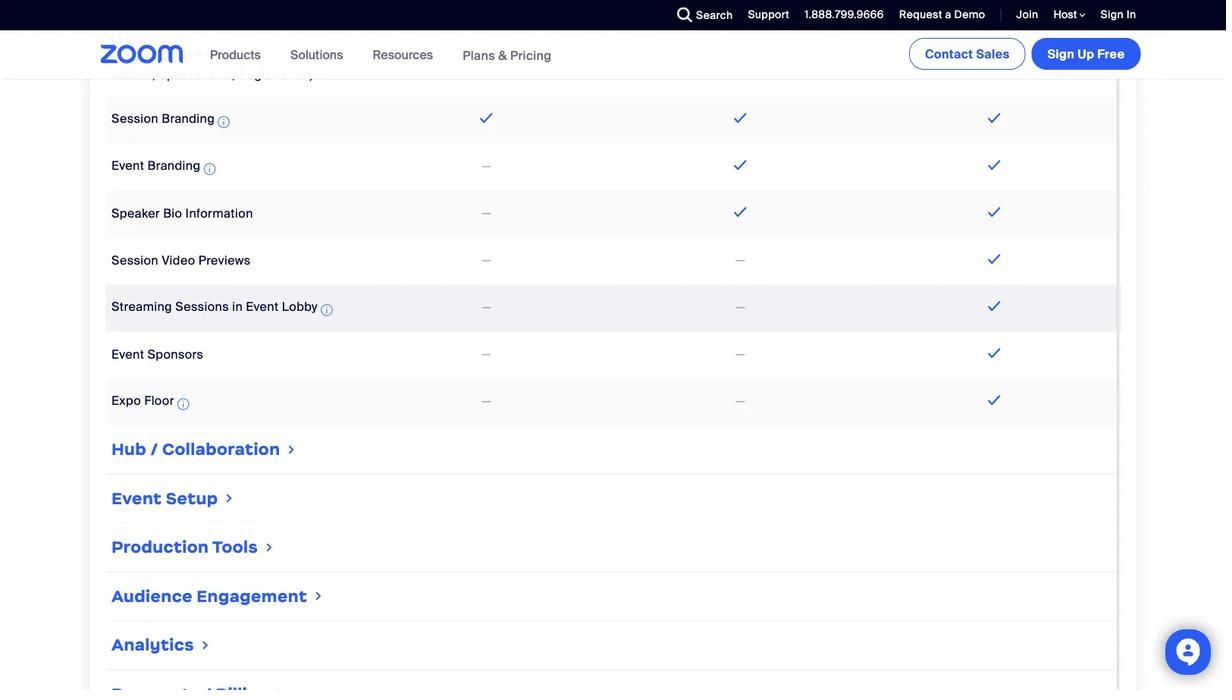 Task type: locate. For each thing, give the bounding box(es) containing it.
tools
[[212, 537, 258, 558]]

right image inside production tools cell
[[263, 540, 275, 555]]

event setup cell
[[105, 481, 1121, 517]]

join link
[[1005, 0, 1042, 30], [1017, 8, 1039, 22]]

included image
[[730, 0, 750, 17], [984, 0, 1004, 17], [730, 54, 750, 72], [476, 109, 496, 127], [730, 109, 750, 127], [730, 156, 750, 174], [730, 203, 750, 221], [984, 203, 1004, 221], [984, 250, 1004, 268], [984, 344, 1004, 362], [984, 391, 1004, 409]]

event inside event management platform (event infor mation, speaker list, registration)
[[111, 47, 144, 63]]

right image for analytics
[[199, 638, 211, 653]]

search
[[696, 8, 733, 22]]

join link left host
[[1005, 0, 1042, 30]]

right image
[[223, 491, 235, 506]]

sessions
[[175, 299, 229, 315]]

right image inside 'audience engagement' cell
[[312, 589, 325, 604]]

branding left session branding image
[[161, 111, 214, 127]]

solutions
[[290, 47, 343, 63]]

event for event sponsors
[[111, 347, 144, 363]]

1 vertical spatial session
[[111, 253, 158, 269]]

sales
[[976, 46, 1010, 62]]

mation,
[[111, 47, 352, 83]]

right image inside the hub / collaboration cell
[[285, 442, 297, 457]]

1 session from the top
[[111, 111, 158, 127]]

event inside cell
[[111, 488, 161, 509]]

session up event branding
[[111, 111, 158, 127]]

speaker
[[158, 67, 207, 83], [111, 206, 160, 222]]

speaker down management
[[158, 67, 207, 83]]

included image
[[984, 54, 1004, 72], [984, 109, 1004, 127], [984, 156, 1004, 174], [984, 297, 1004, 315]]

a
[[945, 8, 952, 22]]

sign
[[1101, 8, 1124, 22], [1048, 46, 1075, 62]]

audience engagement cell
[[105, 579, 1121, 615]]

hub / collaboration
[[111, 439, 280, 460]]

branding inside session branding application
[[161, 111, 214, 127]]

right image for hub / collaboration
[[285, 442, 297, 457]]

0 vertical spatial speaker
[[158, 67, 207, 83]]

1 vertical spatial speaker
[[111, 206, 160, 222]]

support link
[[737, 0, 793, 30], [748, 8, 790, 22]]

request a demo link
[[888, 0, 989, 30], [899, 8, 985, 22]]

event inside application
[[111, 158, 144, 174]]

streaming sessions in event lobby image
[[320, 301, 333, 319]]

event left management
[[111, 47, 144, 63]]

0 vertical spatial sign
[[1101, 8, 1124, 22]]

sign left up at the top
[[1048, 46, 1075, 62]]

event management platform (event infor mation, speaker list, registration)
[[111, 47, 352, 83]]

2 session from the top
[[111, 253, 158, 269]]

sign inside button
[[1048, 46, 1075, 62]]

sign up free button
[[1032, 38, 1141, 70]]

production
[[111, 537, 208, 558]]

event
[[111, 47, 144, 63], [111, 158, 144, 174], [246, 299, 278, 315], [111, 347, 144, 363], [111, 488, 161, 509]]

1.888.799.9666
[[805, 8, 884, 22]]

video
[[161, 253, 195, 269]]

1 included image from the top
[[984, 54, 1004, 72]]

solutions button
[[290, 30, 350, 79]]

event for event management platform (event infor mation, speaker list, registration)
[[111, 47, 144, 63]]

expo floor image
[[177, 395, 189, 413]]

sign for sign up free
[[1048, 46, 1075, 62]]

speaker left the bio
[[111, 206, 160, 222]]

engagement
[[196, 586, 307, 607]]

plans & pricing link
[[463, 47, 552, 63], [463, 47, 552, 63]]

branding
[[161, 111, 214, 127], [147, 158, 200, 174]]

1 horizontal spatial sign
[[1101, 8, 1124, 22]]

production tools
[[111, 537, 258, 558]]

not included image
[[479, 157, 493, 175], [479, 298, 493, 316], [479, 392, 493, 411], [733, 392, 748, 411]]

branding left event branding 'image'
[[147, 158, 200, 174]]

pricing
[[510, 47, 552, 63]]

sign up free
[[1048, 46, 1125, 62]]

2 included image from the top
[[984, 109, 1004, 127]]

not included image
[[479, 204, 493, 222], [479, 251, 493, 269], [733, 251, 748, 269], [733, 298, 748, 316], [479, 345, 493, 364], [733, 345, 748, 364]]

event up expo
[[111, 347, 144, 363]]

previews
[[198, 253, 250, 269]]

session left the video
[[111, 253, 158, 269]]

contact sales
[[925, 46, 1010, 62]]

audience engagement
[[111, 586, 307, 607]]

session inside application
[[111, 111, 158, 127]]

event setup
[[111, 488, 218, 509]]

0 horizontal spatial sign
[[1048, 46, 1075, 62]]

session video previews
[[111, 253, 250, 269]]

not included image for expo floor
[[479, 392, 493, 411]]

/
[[150, 439, 158, 460]]

branding inside event branding application
[[147, 158, 200, 174]]

cell
[[105, 0, 359, 34], [359, 0, 613, 34], [359, 49, 613, 82], [105, 677, 1121, 690]]

up
[[1078, 46, 1094, 62]]

event right in
[[246, 299, 278, 315]]

audience
[[111, 586, 192, 607]]

not included image for streaming sessions in event lobby
[[479, 298, 493, 316]]

0 vertical spatial session
[[111, 111, 158, 127]]

0 vertical spatial branding
[[161, 111, 214, 127]]

4 included image from the top
[[984, 297, 1004, 315]]

1 vertical spatial branding
[[147, 158, 200, 174]]

event down session branding
[[111, 158, 144, 174]]

right image
[[285, 442, 297, 457], [263, 540, 275, 555], [312, 589, 325, 604], [199, 638, 211, 653], [274, 687, 287, 690]]

session branding application
[[111, 111, 233, 131]]

contact
[[925, 46, 973, 62]]

sign left in
[[1101, 8, 1124, 22]]

event down hub
[[111, 488, 161, 509]]

3 included image from the top
[[984, 156, 1004, 174]]

analytics cell
[[105, 628, 1121, 664]]

1.888.799.9666 button
[[793, 0, 888, 30], [805, 8, 884, 22]]

session for session video previews
[[111, 253, 158, 269]]

management
[[147, 47, 225, 63]]

right image inside analytics cell
[[199, 638, 211, 653]]

sign for sign in
[[1101, 8, 1124, 22]]

free
[[1098, 46, 1125, 62]]

sign in
[[1101, 8, 1136, 22]]

session branding
[[111, 111, 214, 127]]

sign in link
[[1089, 0, 1144, 30], [1101, 8, 1136, 22]]

session
[[111, 111, 158, 127], [111, 253, 158, 269]]

banner
[[82, 30, 1144, 80]]

in
[[232, 299, 242, 315]]

request a demo
[[899, 8, 985, 22]]

1 vertical spatial sign
[[1048, 46, 1075, 62]]



Task type: vqa. For each thing, say whether or not it's contained in the screenshot.
/
yes



Task type: describe. For each thing, give the bounding box(es) containing it.
setup
[[165, 488, 218, 509]]

branding for session branding
[[161, 111, 214, 127]]

products
[[210, 47, 261, 63]]

event for event setup
[[111, 488, 161, 509]]

meetings navigation
[[906, 30, 1144, 73]]

streaming sessions in event lobby application
[[111, 299, 336, 319]]

search button
[[666, 0, 737, 30]]

contact sales link
[[909, 38, 1026, 70]]

production tools cell
[[105, 530, 1121, 566]]

zoom logo image
[[100, 45, 184, 64]]

hub
[[111, 439, 146, 460]]

plans
[[463, 47, 495, 63]]

streaming
[[111, 299, 172, 315]]

included image for streaming sessions in event lobby
[[984, 297, 1004, 315]]

bio
[[163, 206, 182, 222]]

sponsors
[[147, 347, 203, 363]]

event sponsors
[[111, 347, 203, 363]]

resources button
[[373, 30, 440, 79]]

banner containing contact sales
[[82, 30, 1144, 80]]

platform
[[228, 47, 278, 63]]

expo
[[111, 393, 141, 409]]

demo
[[954, 8, 985, 22]]

event branding application
[[111, 158, 218, 178]]

infor
[[320, 47, 352, 63]]

streaming sessions in event lobby
[[111, 299, 317, 315]]

speaker bio information
[[111, 206, 253, 222]]

product information navigation
[[199, 30, 563, 80]]

host
[[1054, 8, 1080, 22]]

event inside application
[[246, 299, 278, 315]]

join
[[1017, 8, 1039, 22]]

host button
[[1054, 8, 1086, 22]]

expo floor
[[111, 393, 174, 409]]

event branding image
[[203, 160, 215, 178]]

products button
[[210, 30, 268, 79]]

not included image for event branding
[[479, 157, 493, 175]]

branding for event branding
[[147, 158, 200, 174]]

floor
[[144, 393, 174, 409]]

session branding image
[[217, 113, 229, 131]]

right image for production tools
[[263, 540, 275, 555]]

list,
[[210, 67, 235, 83]]

resources
[[373, 47, 433, 63]]

lobby
[[282, 299, 317, 315]]

request
[[899, 8, 943, 22]]

collaboration
[[162, 439, 280, 460]]

session for session branding
[[111, 111, 158, 127]]

speaker inside event management platform (event infor mation, speaker list, registration)
[[158, 67, 207, 83]]

support
[[748, 8, 790, 22]]

event for event branding
[[111, 158, 144, 174]]

hub / collaboration cell
[[105, 432, 1121, 468]]

information
[[185, 206, 253, 222]]

expo floor application
[[111, 393, 192, 413]]

plans & pricing
[[463, 47, 552, 63]]

join link up meetings "navigation"
[[1017, 8, 1039, 22]]

included image for event branding
[[984, 156, 1004, 174]]

registration)
[[238, 67, 313, 83]]

in
[[1127, 8, 1136, 22]]

analytics
[[111, 635, 194, 655]]

right image for audience engagement
[[312, 589, 325, 604]]

&
[[498, 47, 507, 63]]

included image for session branding
[[984, 109, 1004, 127]]

(event
[[281, 47, 317, 63]]

event branding
[[111, 158, 200, 174]]



